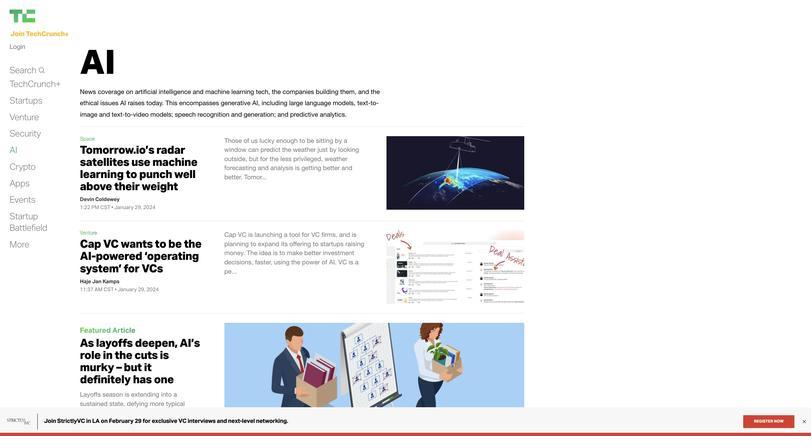 Task type: describe. For each thing, give the bounding box(es) containing it.
investment
[[323, 249, 354, 257]]

featured article as layoffs deepen, ai's role in the cuts is murky – but it definitely has one
[[80, 326, 200, 386]]

today.
[[146, 99, 164, 107]]

startup battlefield link
[[10, 210, 47, 233]]

featured
[[80, 326, 111, 334]]

layoffs season is extending into a sustained state, defying more typical formations of cyclical b...
[[80, 391, 185, 417]]

sitting
[[316, 137, 333, 144]]

building
[[316, 88, 339, 95]]

• inside space tomorrow.io's radar satellites use machine learning to punch well above their weight devin coldewey 1:22 pm cst • january 29, 2024
[[111, 204, 113, 211]]

wants
[[121, 237, 153, 251]]

2024 inside venture cap vc wants to be the ai-powered 'operating system' for vcs haje jan kamps 11:37 am cst • january 29, 2024
[[147, 286, 159, 293]]

definitely
[[80, 372, 131, 386]]

image
[[80, 111, 97, 118]]

events
[[10, 194, 35, 205]]

battlefield
[[10, 222, 47, 233]]

less
[[280, 155, 292, 162]]

typical
[[166, 400, 185, 407]]

artificial
[[135, 88, 157, 95]]

for inside venture cap vc wants to be the ai-powered 'operating system' for vcs haje jan kamps 11:37 am cst • january 29, 2024
[[124, 261, 139, 275]]

this
[[166, 99, 177, 107]]

is down investment
[[349, 258, 353, 266]]

intelligence
[[159, 88, 191, 95]]

vc inside venture cap vc wants to be the ai-powered 'operating system' for vcs haje jan kamps 11:37 am cst • january 29, 2024
[[103, 237, 119, 251]]

startups
[[10, 95, 42, 106]]

techcrunch+ link
[[10, 78, 61, 90]]

startups link
[[10, 95, 42, 106]]

to inside 'those of us lucky enough to be sitting by a window can predict the weather just by looking outside, but for the less privileged, weather forecasting and analysis is getting better and better. tomor...'
[[300, 137, 305, 144]]

and down 'generative'
[[231, 111, 242, 118]]

join
[[10, 29, 25, 38]]

the inside featured article as layoffs deepen, ai's role in the cuts is murky – but it definitely has one
[[115, 348, 132, 362]]

better inside 'those of us lucky enough to be sitting by a window can predict the weather just by looking outside, but for the less privileged, weather forecasting and analysis is getting better and better. tomor...'
[[323, 164, 340, 172]]

better inside "cap vc is launching a tool for vc firms, and is planning to expand its offering to startups raising money. the idea is to make better investment decisions, faster, using the power of ai. vc is a pe..."
[[304, 249, 321, 257]]

news
[[80, 88, 96, 95]]

a down raising
[[355, 258, 359, 266]]

search
[[10, 64, 36, 75]]

a inside 'those of us lucky enough to be sitting by a window can predict the weather just by looking outside, but for the less privileged, weather forecasting and analysis is getting better and better. tomor...'
[[344, 137, 347, 144]]

vc up planning
[[238, 231, 247, 238]]

coldewey
[[95, 196, 120, 203]]

and up encompasses
[[193, 88, 204, 95]]

recognition
[[198, 111, 229, 118]]

tool
[[289, 231, 300, 238]]

29, inside venture cap vc wants to be the ai-powered 'operating system' for vcs haje jan kamps 11:37 am cst • january 29, 2024
[[138, 286, 145, 293]]

techcrunch image
[[10, 10, 35, 22]]

2024 inside space tomorrow.io's radar satellites use machine learning to punch well above their weight devin coldewey 1:22 pm cst • january 29, 2024
[[143, 204, 156, 211]]

search image
[[38, 67, 45, 74]]

and right them, at the top of page
[[358, 88, 369, 95]]

1 horizontal spatial ai
[[80, 40, 115, 82]]

raising
[[346, 240, 364, 248]]

forecasting
[[224, 164, 256, 172]]

extending
[[131, 391, 159, 398]]

them,
[[340, 88, 357, 95]]

its
[[281, 240, 288, 248]]

offering
[[290, 240, 311, 248]]

is right "idea" at the bottom of the page
[[273, 249, 278, 257]]

into
[[161, 391, 172, 398]]

ethical
[[80, 99, 99, 107]]

language
[[305, 99, 331, 107]]

more link
[[10, 238, 29, 250]]

cst inside venture cap vc wants to be the ai-powered 'operating system' for vcs haje jan kamps 11:37 am cst • january 29, 2024
[[104, 286, 114, 293]]

security
[[10, 128, 41, 139]]

to up 'using'
[[280, 249, 285, 257]]

satellites
[[80, 155, 129, 169]]

a inside layoffs season is extending into a sustained state, defying more typical formations of cyclical b...
[[174, 391, 177, 398]]

but
[[249, 155, 258, 162]]

speech
[[175, 111, 196, 118]]

system'
[[80, 261, 122, 275]]

learning inside news coverage on artificial intelligence and machine learning tech, the companies building them, and the ethical issues ai raises today. this encompasses generative ai, including large language models, text-to- image and text-to-video models; speech recognition and generation; and predictive analytics.
[[231, 88, 254, 95]]

can
[[248, 146, 259, 153]]

is up raising
[[352, 231, 357, 238]]

to inside venture cap vc wants to be the ai-powered 'operating system' for vcs haje jan kamps 11:37 am cst • january 29, 2024
[[155, 237, 166, 251]]

of inside layoffs season is extending into a sustained state, defying more typical formations of cyclical b...
[[112, 409, 118, 417]]

and down including
[[278, 111, 288, 118]]

as layoffs deepen, ai's role in the cuts is murky – but it definitely has one link
[[80, 336, 200, 386]]

0 horizontal spatial ai
[[10, 144, 17, 155]]

decisions,
[[224, 258, 253, 266]]

crypto link
[[10, 161, 36, 172]]

season
[[102, 391, 123, 398]]

1 vertical spatial venture link
[[80, 230, 97, 236]]

more
[[150, 400, 164, 407]]

is up planning
[[248, 231, 253, 238]]

murky
[[80, 360, 114, 374]]

darrell
[[80, 428, 97, 434]]

analysis
[[271, 164, 293, 172]]

startup battlefield
[[10, 210, 47, 233]]

launching
[[255, 231, 282, 238]]

etherington
[[98, 428, 127, 434]]

1 horizontal spatial text-
[[357, 99, 371, 107]]

vc left the firms,
[[311, 231, 320, 238]]

to right offering
[[313, 240, 319, 248]]

formations
[[80, 409, 110, 417]]

above
[[80, 179, 112, 193]]

techcrunch+
[[10, 78, 61, 89]]

+
[[65, 30, 69, 38]]

is inside featured article as layoffs deepen, ai's role in the cuts is murky – but it definitely has one
[[160, 348, 169, 362]]

money.
[[224, 249, 245, 257]]

0 vertical spatial by
[[335, 137, 342, 144]]

use
[[131, 155, 150, 169]]

of inside 'those of us lucky enough to be sitting by a window can predict the weather just by looking outside, but for the less privileged, weather forecasting and analysis is getting better and better. tomor...'
[[244, 137, 249, 144]]

it
[[144, 360, 152, 374]]

cap vc image
[[387, 230, 525, 304]]

article
[[112, 326, 135, 334]]

video
[[133, 111, 149, 118]]

apps link
[[10, 177, 30, 189]]

11:37
[[80, 286, 93, 293]]

lucky
[[260, 137, 275, 144]]

be inside 'those of us lucky enough to be sitting by a window can predict the weather just by looking outside, but for the less privileged, weather forecasting and analysis is getting better and better. tomor...'
[[307, 137, 314, 144]]

devin coldewey link
[[80, 196, 120, 203]]

in
[[103, 348, 113, 362]]

planning
[[224, 240, 249, 248]]

ai-
[[80, 249, 96, 263]]

techcrunch
[[26, 29, 65, 38]]

powered
[[96, 249, 142, 263]]

cap vc wants to be the ai-powered 'operating system' for vcs link
[[80, 237, 202, 275]]

space link
[[80, 136, 95, 142]]

getting
[[302, 164, 321, 172]]

coverage
[[98, 88, 124, 95]]

apps
[[10, 177, 30, 189]]

cap inside venture cap vc wants to be the ai-powered 'operating system' for vcs haje jan kamps 11:37 am cst • january 29, 2024
[[80, 237, 101, 251]]

b...
[[142, 409, 152, 417]]

models,
[[333, 99, 356, 107]]



Task type: locate. For each thing, give the bounding box(es) containing it.
space tomorrow.io's radar satellites use machine learning to punch well above their weight devin coldewey 1:22 pm cst • january 29, 2024
[[80, 136, 197, 211]]

as
[[80, 336, 94, 350]]

venture for venture
[[10, 111, 39, 122]]

1 vertical spatial text-
[[112, 111, 125, 118]]

1 vertical spatial better
[[304, 249, 321, 257]]

0 vertical spatial 2024
[[143, 204, 156, 211]]

to right wants
[[155, 237, 166, 251]]

by
[[335, 137, 342, 144], [330, 146, 337, 153]]

for
[[260, 155, 268, 162], [302, 231, 310, 238], [124, 261, 139, 275]]

1 horizontal spatial for
[[260, 155, 268, 162]]

tomor...
[[244, 173, 267, 181]]

pm
[[92, 204, 99, 211]]

including
[[262, 99, 288, 107]]

0 horizontal spatial learning
[[80, 167, 124, 181]]

text- right models,
[[357, 99, 371, 107]]

january
[[114, 204, 134, 211], [118, 286, 137, 293]]

1 vertical spatial 2024
[[147, 286, 159, 293]]

the inside "cap vc is launching a tool for vc firms, and is planning to expand its offering to startups raising money. the idea is to make better investment decisions, faster, using the power of ai. vc is a pe..."
[[291, 258, 300, 266]]

0 horizontal spatial for
[[124, 261, 139, 275]]

cst
[[100, 204, 111, 211], [104, 286, 114, 293]]

january down coldewey
[[114, 204, 134, 211]]

those
[[224, 137, 242, 144]]

is right "cuts"
[[160, 348, 169, 362]]

cst down coldewey
[[100, 204, 111, 211]]

1 horizontal spatial weather
[[325, 155, 348, 162]]

1 vertical spatial ai
[[120, 99, 126, 107]]

cap up system'
[[80, 237, 101, 251]]

generative
[[221, 99, 251, 107]]

cap up planning
[[224, 231, 236, 238]]

crypto
[[10, 161, 36, 172]]

0 vertical spatial to-
[[371, 99, 379, 107]]

machine up 'generative'
[[205, 88, 230, 95]]

0 vertical spatial for
[[260, 155, 268, 162]]

by right "just"
[[330, 146, 337, 153]]

1 vertical spatial by
[[330, 146, 337, 153]]

machine inside space tomorrow.io's radar satellites use machine learning to punch well above their weight devin coldewey 1:22 pm cst • january 29, 2024
[[152, 155, 197, 169]]

to left punch
[[126, 167, 137, 181]]

of left ai.
[[322, 258, 327, 266]]

0 vertical spatial venture
[[10, 111, 39, 122]]

2024 down the vcs
[[147, 286, 159, 293]]

expand
[[258, 240, 279, 248]]

0 horizontal spatial text-
[[112, 111, 125, 118]]

1 horizontal spatial cap
[[224, 231, 236, 238]]

vc left wants
[[103, 237, 119, 251]]

vc
[[238, 231, 247, 238], [311, 231, 320, 238], [103, 237, 119, 251], [339, 258, 347, 266]]

better up power
[[304, 249, 321, 257]]

jan
[[92, 278, 102, 285]]

be inside venture cap vc wants to be the ai-powered 'operating system' for vcs haje jan kamps 11:37 am cst • january 29, 2024
[[168, 237, 182, 251]]

and down looking
[[342, 164, 353, 172]]

by up looking
[[335, 137, 342, 144]]

0 vertical spatial weather
[[293, 146, 316, 153]]

to up the
[[251, 240, 256, 248]]

1 horizontal spatial machine
[[205, 88, 230, 95]]

a up looking
[[344, 137, 347, 144]]

using
[[274, 258, 290, 266]]

0 horizontal spatial better
[[304, 249, 321, 257]]

for inside 'those of us lucky enough to be sitting by a window can predict the weather just by looking outside, but for the less privileged, weather forecasting and analysis is getting better and better. tomor...'
[[260, 155, 268, 162]]

venture link up security
[[10, 111, 39, 123]]

just
[[318, 146, 328, 153]]

text-
[[357, 99, 371, 107], [112, 111, 125, 118]]

0 horizontal spatial venture
[[10, 111, 39, 122]]

0 horizontal spatial to-
[[125, 111, 133, 118]]

am
[[95, 286, 102, 293]]

and up tomor...
[[258, 164, 269, 172]]

idea
[[259, 249, 271, 257]]

1 horizontal spatial learning
[[231, 88, 254, 95]]

join techcrunch +
[[10, 29, 69, 38]]

better
[[323, 164, 340, 172], [304, 249, 321, 257]]

predictive
[[290, 111, 318, 118]]

venture down the startups link
[[10, 111, 39, 122]]

1 horizontal spatial better
[[323, 164, 340, 172]]

a left 'tool'
[[284, 231, 288, 238]]

1 horizontal spatial of
[[244, 137, 249, 144]]

0 horizontal spatial weather
[[293, 146, 316, 153]]

weather up privileged,
[[293, 146, 316, 153]]

•
[[111, 204, 113, 211], [115, 286, 117, 293]]

1 horizontal spatial be
[[307, 137, 314, 144]]

• down coldewey
[[111, 204, 113, 211]]

pe...
[[224, 268, 237, 275]]

machine
[[205, 88, 230, 95], [152, 155, 197, 169]]

0 vertical spatial learning
[[231, 88, 254, 95]]

to- down 'raises' on the left top of the page
[[125, 111, 133, 118]]

one
[[154, 372, 174, 386]]

of left "us" on the top left of the page
[[244, 137, 249, 144]]

power
[[302, 258, 320, 266]]

0 horizontal spatial •
[[111, 204, 113, 211]]

defying
[[127, 400, 148, 407]]

text- down issues on the left
[[112, 111, 125, 118]]

1 vertical spatial weather
[[325, 155, 348, 162]]

is inside 'those of us lucky enough to be sitting by a window can predict the weather just by looking outside, but for the less privileged, weather forecasting and analysis is getting better and better. tomor...'
[[295, 164, 300, 172]]

29, down "their"
[[135, 204, 142, 211]]

a right into
[[174, 391, 177, 398]]

2 horizontal spatial of
[[322, 258, 327, 266]]

ai.
[[329, 258, 337, 266]]

layoffs
[[96, 336, 133, 350]]

layoffs
[[80, 391, 101, 398]]

venture up ai-
[[80, 230, 97, 236]]

1 horizontal spatial to-
[[371, 99, 379, 107]]

window
[[224, 146, 247, 153]]

enough
[[276, 137, 298, 144]]

predict
[[261, 146, 280, 153]]

0 vertical spatial text-
[[357, 99, 371, 107]]

1 vertical spatial cst
[[104, 286, 114, 293]]

1 horizontal spatial •
[[115, 286, 117, 293]]

of down state,
[[112, 409, 118, 417]]

for up offering
[[302, 231, 310, 238]]

make
[[287, 249, 303, 257]]

learning
[[231, 88, 254, 95], [80, 167, 124, 181]]

and inside "cap vc is launching a tool for vc firms, and is planning to expand its offering to startups raising money. the idea is to make better investment decisions, faster, using the power of ai. vc is a pe..."
[[339, 231, 350, 238]]

sustained
[[80, 400, 108, 407]]

login link
[[10, 41, 25, 52]]

is inside layoffs season is extending into a sustained state, defying more typical formations of cyclical b...
[[125, 391, 129, 398]]

1 vertical spatial be
[[168, 237, 182, 251]]

of inside "cap vc is launching a tool for vc firms, and is planning to expand its offering to startups raising money. the idea is to make better investment decisions, faster, using the power of ai. vc is a pe..."
[[322, 258, 327, 266]]

vc right ai.
[[339, 258, 347, 266]]

0 vertical spatial better
[[323, 164, 340, 172]]

0 horizontal spatial machine
[[152, 155, 197, 169]]

1 vertical spatial 29,
[[138, 286, 145, 293]]

models;
[[150, 111, 173, 118]]

2 horizontal spatial ai
[[120, 99, 126, 107]]

weather down looking
[[325, 155, 348, 162]]

on
[[126, 88, 133, 95]]

for inside "cap vc is launching a tool for vc firms, and is planning to expand its offering to startups raising money. the idea is to make better investment decisions, faster, using the power of ai. vc is a pe..."
[[302, 231, 310, 238]]

• down kamps
[[115, 286, 117, 293]]

1 vertical spatial machine
[[152, 155, 197, 169]]

venture for venture cap vc wants to be the ai-powered 'operating system' for vcs haje jan kamps 11:37 am cst • january 29, 2024
[[80, 230, 97, 236]]

the inside venture cap vc wants to be the ai-powered 'operating system' for vcs haje jan kamps 11:37 am cst • january 29, 2024
[[184, 237, 202, 251]]

0 horizontal spatial be
[[168, 237, 182, 251]]

login
[[10, 43, 25, 51]]

0 vertical spatial ai
[[80, 40, 115, 82]]

and up raising
[[339, 231, 350, 238]]

cap vc is launching a tool for vc firms, and is planning to expand its offering to startups raising money. the idea is to make better investment decisions, faster, using the power of ai. vc is a pe...
[[224, 231, 364, 275]]

startups
[[320, 240, 344, 248]]

devin
[[80, 196, 94, 203]]

cst inside space tomorrow.io's radar satellites use machine learning to punch well above their weight devin coldewey 1:22 pm cst • january 29, 2024
[[100, 204, 111, 211]]

29, inside space tomorrow.io's radar satellites use machine learning to punch well above their weight devin coldewey 1:22 pm cst • january 29, 2024
[[135, 204, 142, 211]]

1 horizontal spatial venture link
[[80, 230, 97, 236]]

analytics.
[[320, 111, 347, 118]]

for left the vcs
[[124, 261, 139, 275]]

vcs
[[142, 261, 163, 275]]

machine up "weight"
[[152, 155, 197, 169]]

0 vertical spatial 29,
[[135, 204, 142, 211]]

1 vertical spatial •
[[115, 286, 117, 293]]

0 horizontal spatial cap
[[80, 237, 101, 251]]

learning up "devin coldewey" 'link'
[[80, 167, 124, 181]]

better right getting
[[323, 164, 340, 172]]

1 vertical spatial venture
[[80, 230, 97, 236]]

more
[[10, 238, 29, 250]]

the
[[272, 88, 281, 95], [371, 88, 380, 95], [282, 146, 291, 153], [270, 155, 279, 162], [184, 237, 202, 251], [291, 258, 300, 266], [115, 348, 132, 362]]

0 vertical spatial venture link
[[10, 111, 39, 123]]

january down kamps
[[118, 286, 137, 293]]

1 horizontal spatial venture
[[80, 230, 97, 236]]

0 vertical spatial machine
[[205, 88, 230, 95]]

to inside space tomorrow.io's radar satellites use machine learning to punch well above their weight devin coldewey 1:22 pm cst • january 29, 2024
[[126, 167, 137, 181]]

cst down kamps
[[104, 286, 114, 293]]

1 vertical spatial to-
[[125, 111, 133, 118]]

is up state,
[[125, 391, 129, 398]]

events link
[[10, 194, 35, 205]]

cyclical
[[120, 409, 141, 417]]

weather
[[293, 146, 316, 153], [325, 155, 348, 162]]

2 vertical spatial for
[[124, 261, 139, 275]]

darrell etherington
[[80, 428, 127, 434]]

0 vertical spatial january
[[114, 204, 134, 211]]

1:22
[[80, 204, 90, 211]]

be
[[307, 137, 314, 144], [168, 237, 182, 251]]

radar
[[156, 143, 185, 157]]

ai inside news coverage on artificial intelligence and machine learning tech, the companies building them, and the ethical issues ai raises today. this encompasses generative ai, including large language models, text-to- image and text-to-video models; speech recognition and generation; and predictive analytics.
[[120, 99, 126, 107]]

1 vertical spatial for
[[302, 231, 310, 238]]

encompasses
[[179, 99, 219, 107]]

0 vertical spatial cst
[[100, 204, 111, 211]]

and down issues on the left
[[99, 111, 110, 118]]

to- right models,
[[371, 99, 379, 107]]

1 vertical spatial january
[[118, 286, 137, 293]]

the
[[247, 249, 258, 257]]

0 horizontal spatial of
[[112, 409, 118, 417]]

1 vertical spatial of
[[322, 258, 327, 266]]

haje
[[80, 278, 91, 285]]

• inside venture cap vc wants to be the ai-powered 'operating system' for vcs haje jan kamps 11:37 am cst • january 29, 2024
[[115, 286, 117, 293]]

2 vertical spatial ai
[[10, 144, 17, 155]]

weight
[[142, 179, 178, 193]]

cap
[[224, 231, 236, 238], [80, 237, 101, 251]]

january inside space tomorrow.io's radar satellites use machine learning to punch well above their weight devin coldewey 1:22 pm cst • january 29, 2024
[[114, 204, 134, 211]]

isometric layoffs and dismissal. workforce reduction, downsizing, reorganization, restructuring, outsourcing. unemployment, jobless, employee job reduction metaphor. sad fired office worker with box. image
[[224, 323, 525, 436]]

29,
[[135, 204, 142, 211], [138, 286, 145, 293]]

0 horizontal spatial venture link
[[10, 111, 39, 123]]

0 vertical spatial •
[[111, 204, 113, 211]]

2 vertical spatial of
[[112, 409, 118, 417]]

0 vertical spatial be
[[307, 137, 314, 144]]

for right but
[[260, 155, 268, 162]]

venture
[[10, 111, 39, 122], [80, 230, 97, 236]]

ai's
[[180, 336, 200, 350]]

venture inside venture cap vc wants to be the ai-powered 'operating system' for vcs haje jan kamps 11:37 am cst • january 29, 2024
[[80, 230, 97, 236]]

2 horizontal spatial for
[[302, 231, 310, 238]]

deepen,
[[135, 336, 178, 350]]

1 vertical spatial learning
[[80, 167, 124, 181]]

to right enough
[[300, 137, 305, 144]]

january inside venture cap vc wants to be the ai-powered 'operating system' for vcs haje jan kamps 11:37 am cst • january 29, 2024
[[118, 286, 137, 293]]

29, down the vcs
[[138, 286, 145, 293]]

haje jan kamps link
[[80, 278, 120, 285]]

venture cap vc wants to be the ai-powered 'operating system' for vcs haje jan kamps 11:37 am cst • january 29, 2024
[[80, 230, 202, 293]]

is
[[295, 164, 300, 172], [248, 231, 253, 238], [352, 231, 357, 238], [273, 249, 278, 257], [349, 258, 353, 266], [160, 348, 169, 362], [125, 391, 129, 398]]

raises
[[128, 99, 145, 107]]

looking
[[338, 146, 359, 153]]

is left getting
[[295, 164, 300, 172]]

machine inside news coverage on artificial intelligence and machine learning tech, the companies building them, and the ethical issues ai raises today. this encompasses generative ai, including large language models, text-to- image and text-to-video models; speech recognition and generation; and predictive analytics.
[[205, 88, 230, 95]]

has
[[133, 372, 152, 386]]

learning up 'generative'
[[231, 88, 254, 95]]

cap inside "cap vc is launching a tool for vc firms, and is planning to expand its offering to startups raising money. the idea is to make better investment decisions, faster, using the power of ai. vc is a pe..."
[[224, 231, 236, 238]]

0 vertical spatial of
[[244, 137, 249, 144]]

venture link up ai-
[[80, 230, 97, 236]]

2024 down "weight"
[[143, 204, 156, 211]]

those of us lucky enough to be sitting by a window can predict the weather just by looking outside, but for the less privileged, weather forecasting and analysis is getting better and better. tomor...
[[224, 137, 359, 181]]

learning inside space tomorrow.io's radar satellites use machine learning to punch well above their weight devin coldewey 1:22 pm cst • january 29, 2024
[[80, 167, 124, 181]]



Task type: vqa. For each thing, say whether or not it's contained in the screenshot.
"launching"
yes



